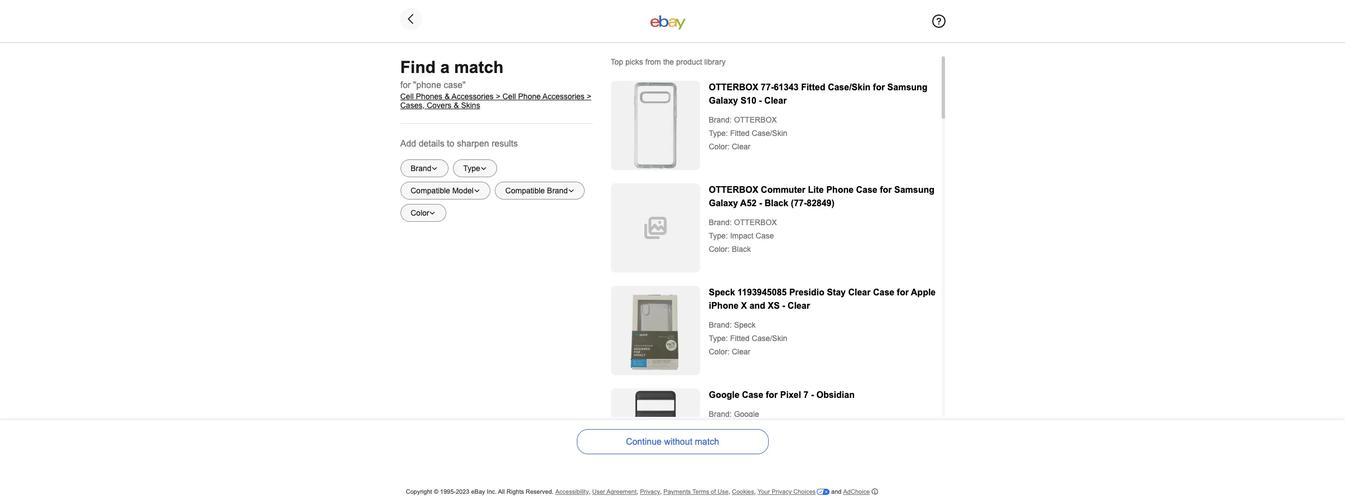 Task type: vqa. For each thing, say whether or not it's contained in the screenshot.


Task type: locate. For each thing, give the bounding box(es) containing it.
library
[[705, 57, 726, 66]]

phone
[[518, 92, 541, 101], [827, 185, 854, 195]]

speck 1193945085 presidio stay clear case for apple iphone x and xs - clear
[[709, 288, 936, 311]]

copyright © 1995-2023 ebay inc. all rights reserved. accessibility , user agreement , privacy , payments terms of use , cookies , your privacy choices
[[406, 489, 816, 496]]

case/skin
[[828, 83, 871, 92], [752, 129, 788, 138], [752, 334, 788, 343]]

color: for otterbox commuter lite phone case for samsung galaxy a52 - black (77-82849)
[[709, 245, 730, 254]]

match inside the find a match for "phone case" cell phones & accessories > cell phone accessories > cases, covers & skins
[[454, 58, 504, 76]]

case
[[857, 185, 878, 195], [756, 232, 774, 241], [874, 288, 895, 298], [742, 391, 764, 400]]

samsung for otterbox 77-61343 fitted case/skin for samsung galaxy s10 - clear
[[888, 83, 928, 92]]

cell right skins
[[503, 92, 516, 101]]

1 horizontal spatial cell
[[503, 92, 516, 101]]

your privacy choices link
[[758, 489, 830, 496]]

type: for speck 1193945085 presidio stay clear case for apple iphone x and xs - clear
[[709, 334, 728, 343]]

0 vertical spatial samsung
[[888, 83, 928, 92]]

adchoice
[[844, 489, 870, 496]]

0 horizontal spatial &
[[445, 92, 450, 101]]

of
[[711, 489, 716, 496]]

1 horizontal spatial accessories
[[543, 92, 585, 101]]

1 horizontal spatial privacy
[[772, 489, 792, 496]]

match inside 'button'
[[695, 437, 720, 447]]

galaxy for otterbox 77-61343 fitted case/skin for samsung galaxy s10 - clear
[[709, 96, 739, 106]]

fitted
[[802, 83, 826, 92], [730, 129, 750, 138], [730, 334, 750, 343]]

add
[[401, 139, 416, 148]]

fitted for speck
[[730, 334, 750, 343]]

brand:
[[709, 116, 732, 124], [709, 218, 732, 227], [709, 321, 732, 330], [709, 410, 732, 419]]

0 vertical spatial speck
[[709, 288, 736, 298]]

user
[[593, 489, 606, 496]]

2 vertical spatial fitted
[[730, 334, 750, 343]]

, left cookies
[[729, 489, 731, 496]]

brand: inside brand: speck type: fitted case/skin color: clear
[[709, 321, 732, 330]]

continue without match
[[626, 437, 720, 447]]

1 vertical spatial and
[[832, 489, 842, 496]]

- right 7
[[811, 391, 814, 400]]

, left user
[[589, 489, 591, 496]]

2 type: from the top
[[709, 232, 728, 241]]

-
[[759, 96, 762, 106], [760, 199, 763, 208], [783, 301, 786, 311], [811, 391, 814, 400]]

1 privacy from the left
[[640, 489, 660, 496]]

clear down s10
[[732, 142, 751, 151]]

61343
[[774, 83, 799, 92]]

continue
[[626, 437, 662, 447]]

galaxy left a52
[[709, 199, 739, 208]]

galaxy inside otterbox 77-61343 fitted case/skin for samsung galaxy s10 - clear
[[709, 96, 739, 106]]

obsidian
[[817, 391, 855, 400]]

fitted for 77-
[[802, 83, 826, 92]]

0 vertical spatial phone
[[518, 92, 541, 101]]

2 brand: from the top
[[709, 218, 732, 227]]

1 vertical spatial case/skin
[[752, 129, 788, 138]]

2023
[[456, 489, 470, 496]]

without
[[664, 437, 693, 447]]

samsung
[[888, 83, 928, 92], [895, 185, 935, 195]]

©
[[434, 489, 439, 496]]

case/skin inside brand: otterbox type: fitted case/skin color: clear
[[752, 129, 788, 138]]

color: inside brand: speck type: fitted case/skin color: clear
[[709, 348, 730, 357]]

>
[[496, 92, 501, 101], [587, 92, 592, 101]]

2 privacy from the left
[[772, 489, 792, 496]]

find
[[401, 58, 436, 76]]

clear down presidio
[[788, 301, 810, 311]]

case/skin inside brand: speck type: fitted case/skin color: clear
[[752, 334, 788, 343]]

galaxy for otterbox commuter lite phone case for samsung galaxy a52 - black (77-82849)
[[709, 199, 739, 208]]

otterbox inside brand: otterbox type: fitted case/skin color: clear
[[734, 116, 777, 124]]

,
[[589, 489, 591, 496], [637, 489, 639, 496], [660, 489, 662, 496], [729, 489, 731, 496], [755, 489, 756, 496]]

apple
[[911, 288, 936, 298]]

ebay
[[471, 489, 485, 496]]

- right s10
[[759, 96, 762, 106]]

2 vertical spatial color:
[[709, 348, 730, 357]]

fitted inside brand: otterbox type: fitted case/skin color: clear
[[730, 129, 750, 138]]

3 brand: from the top
[[709, 321, 732, 330]]

galaxy
[[709, 96, 739, 106], [709, 199, 739, 208]]

1 horizontal spatial and
[[832, 489, 842, 496]]

samsung inside otterbox commuter lite phone case for samsung galaxy a52 - black (77-82849)
[[895, 185, 935, 195]]

2 color: from the top
[[709, 245, 730, 254]]

1 vertical spatial galaxy
[[709, 199, 739, 208]]

terms
[[693, 489, 710, 496]]

skins
[[461, 101, 480, 110]]

2 vertical spatial type:
[[709, 334, 728, 343]]

your
[[758, 489, 770, 496]]

case"
[[444, 80, 466, 90]]

2 accessories from the left
[[543, 92, 585, 101]]

clear inside brand: speck type: fitted case/skin color: clear
[[732, 348, 751, 357]]

fitted inside otterbox 77-61343 fitted case/skin for samsung galaxy s10 - clear
[[802, 83, 826, 92]]

- right a52
[[760, 199, 763, 208]]

type: inside brand: otterbox type: fitted case/skin color: clear
[[709, 129, 728, 138]]

otterbox up impact
[[734, 218, 777, 227]]

black down commuter at top
[[765, 199, 789, 208]]

find a match for "phone case" cell phones & accessories > cell phone accessories > cases, covers & skins
[[401, 58, 592, 110]]

for
[[401, 80, 411, 90], [874, 83, 885, 92], [880, 185, 892, 195], [897, 288, 909, 298], [766, 391, 778, 400]]

accessories
[[452, 92, 494, 101], [543, 92, 585, 101]]

2 galaxy from the top
[[709, 199, 739, 208]]

details
[[419, 139, 445, 148]]

1 accessories from the left
[[452, 92, 494, 101]]

case/skin inside otterbox 77-61343 fitted case/skin for samsung galaxy s10 - clear
[[828, 83, 871, 92]]

1 vertical spatial samsung
[[895, 185, 935, 195]]

otterbox up a52
[[709, 185, 759, 195]]

otterbox up s10
[[709, 83, 759, 92]]

color: for speck 1193945085 presidio stay clear case for apple iphone x and xs - clear
[[709, 348, 730, 357]]

0 horizontal spatial >
[[496, 92, 501, 101]]

samsung for otterbox commuter lite phone case for samsung galaxy a52 - black (77-82849)
[[895, 185, 935, 195]]

1 brand: from the top
[[709, 116, 732, 124]]

brand: otterbox type: fitted case/skin color: clear
[[709, 116, 788, 151]]

1 vertical spatial phone
[[827, 185, 854, 195]]

to
[[447, 139, 455, 148]]

privacy right your
[[772, 489, 792, 496]]

accessibility
[[556, 489, 589, 496]]

match
[[454, 58, 504, 76], [695, 437, 720, 447]]

galaxy left s10
[[709, 96, 739, 106]]

1 vertical spatial black
[[732, 245, 751, 254]]

and
[[750, 301, 766, 311], [832, 489, 842, 496]]

2 cell from the left
[[503, 92, 516, 101]]

4 , from the left
[[729, 489, 731, 496]]

& down case"
[[445, 92, 450, 101]]

color: inside the brand: otterbox type: impact case color: black
[[709, 245, 730, 254]]

3 color: from the top
[[709, 348, 730, 357]]

presidio
[[790, 288, 825, 298]]

for inside otterbox 77-61343 fitted case/skin for samsung galaxy s10 - clear
[[874, 83, 885, 92]]

add details to sharpen results
[[401, 139, 518, 148]]

case inside otterbox commuter lite phone case for samsung galaxy a52 - black (77-82849)
[[857, 185, 878, 195]]

black down impact
[[732, 245, 751, 254]]

0 horizontal spatial accessories
[[452, 92, 494, 101]]

privacy
[[640, 489, 660, 496], [772, 489, 792, 496]]

inc.
[[487, 489, 497, 496]]

1 galaxy from the top
[[709, 96, 739, 106]]

case/skin for otterbox
[[752, 129, 788, 138]]

fitted down s10
[[730, 129, 750, 138]]

"phone
[[413, 80, 441, 90]]

0 vertical spatial google
[[709, 391, 740, 400]]

1 vertical spatial match
[[695, 437, 720, 447]]

1 vertical spatial fitted
[[730, 129, 750, 138]]

agreement
[[607, 489, 637, 496]]

otterbox down s10
[[734, 116, 777, 124]]

1 type: from the top
[[709, 129, 728, 138]]

google down the google case for pixel 7 - obsidian
[[734, 410, 760, 419]]

galaxy inside otterbox commuter lite phone case for samsung galaxy a52 - black (77-82849)
[[709, 199, 739, 208]]

7
[[804, 391, 809, 400]]

, left privacy link
[[637, 489, 639, 496]]

continue without match button
[[577, 430, 769, 455]]

match up case"
[[454, 58, 504, 76]]

brand: inside the brand: otterbox type: impact case color: black
[[709, 218, 732, 227]]

product
[[677, 57, 703, 66]]

1 vertical spatial speck
[[734, 321, 756, 330]]

1 horizontal spatial match
[[695, 437, 720, 447]]

color: inside brand: otterbox type: fitted case/skin color: clear
[[709, 142, 730, 151]]

0 vertical spatial case/skin
[[828, 83, 871, 92]]

1 horizontal spatial >
[[587, 92, 592, 101]]

77-
[[761, 83, 774, 92]]

0 horizontal spatial cell
[[401, 92, 414, 101]]

1 horizontal spatial phone
[[827, 185, 854, 195]]

phone inside otterbox commuter lite phone case for samsung galaxy a52 - black (77-82849)
[[827, 185, 854, 195]]

1 vertical spatial color:
[[709, 245, 730, 254]]

82849)
[[807, 199, 835, 208]]

from
[[646, 57, 661, 66]]

2 > from the left
[[587, 92, 592, 101]]

0 vertical spatial type:
[[709, 129, 728, 138]]

privacy left payments
[[640, 489, 660, 496]]

speck down "x"
[[734, 321, 756, 330]]

cell
[[401, 92, 414, 101], [503, 92, 516, 101]]

, left your
[[755, 489, 756, 496]]

0 horizontal spatial privacy
[[640, 489, 660, 496]]

0 horizontal spatial phone
[[518, 92, 541, 101]]

3 type: from the top
[[709, 334, 728, 343]]

google
[[709, 391, 740, 400], [734, 410, 760, 419]]

- inside otterbox 77-61343 fitted case/skin for samsung galaxy s10 - clear
[[759, 96, 762, 106]]

0 horizontal spatial and
[[750, 301, 766, 311]]

case/skin for 77-
[[828, 83, 871, 92]]

brand: for otterbox commuter lite phone case for samsung galaxy a52 - black (77-82849)
[[709, 218, 732, 227]]

fitted right 61343
[[802, 83, 826, 92]]

stay
[[827, 288, 846, 298]]

& left skins
[[454, 101, 459, 110]]

fitted down "x"
[[730, 334, 750, 343]]

0 vertical spatial galaxy
[[709, 96, 739, 106]]

, left payments
[[660, 489, 662, 496]]

1193945085
[[738, 288, 787, 298]]

and inside speck 1193945085 presidio stay clear case for apple iphone x and xs - clear
[[750, 301, 766, 311]]

0 horizontal spatial black
[[732, 245, 751, 254]]

cell left phones
[[401, 92, 414, 101]]

type: inside brand: speck type: fitted case/skin color: clear
[[709, 334, 728, 343]]

phones
[[416, 92, 443, 101]]

google up brand: google
[[709, 391, 740, 400]]

0 horizontal spatial match
[[454, 58, 504, 76]]

speck up iphone
[[709, 288, 736, 298]]

user agreement link
[[593, 489, 637, 496]]

and right "x"
[[750, 301, 766, 311]]

and left the adchoice
[[832, 489, 842, 496]]

clear
[[765, 96, 787, 106], [732, 142, 751, 151], [849, 288, 871, 298], [788, 301, 810, 311], [732, 348, 751, 357]]

cases,
[[401, 101, 425, 110]]

0 vertical spatial black
[[765, 199, 789, 208]]

s10
[[741, 96, 757, 106]]

xs
[[768, 301, 780, 311]]

brand: inside brand: otterbox type: fitted case/skin color: clear
[[709, 116, 732, 124]]

case right lite
[[857, 185, 878, 195]]

0 vertical spatial match
[[454, 58, 504, 76]]

color:
[[709, 142, 730, 151], [709, 245, 730, 254], [709, 348, 730, 357]]

speck
[[709, 288, 736, 298], [734, 321, 756, 330]]

x
[[741, 301, 747, 311]]

1 horizontal spatial black
[[765, 199, 789, 208]]

otterbox
[[709, 83, 759, 92], [734, 116, 777, 124], [709, 185, 759, 195], [734, 218, 777, 227]]

clear down "x"
[[732, 348, 751, 357]]

case inside speck 1193945085 presidio stay clear case for apple iphone x and xs - clear
[[874, 288, 895, 298]]

speck inside speck 1193945085 presidio stay clear case for apple iphone x and xs - clear
[[709, 288, 736, 298]]

0 vertical spatial and
[[750, 301, 766, 311]]

match right without
[[695, 437, 720, 447]]

clear down 77-
[[765, 96, 787, 106]]

- right xs
[[783, 301, 786, 311]]

2 vertical spatial case/skin
[[752, 334, 788, 343]]

0 vertical spatial fitted
[[802, 83, 826, 92]]

case right impact
[[756, 232, 774, 241]]

0 vertical spatial color:
[[709, 142, 730, 151]]

for inside speck 1193945085 presidio stay clear case for apple iphone x and xs - clear
[[897, 288, 909, 298]]

1 color: from the top
[[709, 142, 730, 151]]

payments
[[664, 489, 691, 496]]

payments terms of use link
[[664, 489, 729, 496]]

cookies
[[732, 489, 755, 496]]

samsung inside otterbox 77-61343 fitted case/skin for samsung galaxy s10 - clear
[[888, 83, 928, 92]]

1 vertical spatial type:
[[709, 232, 728, 241]]

fitted inside brand: speck type: fitted case/skin color: clear
[[730, 334, 750, 343]]

type:
[[709, 129, 728, 138], [709, 232, 728, 241], [709, 334, 728, 343]]

a52
[[741, 199, 757, 208]]

type: inside the brand: otterbox type: impact case color: black
[[709, 232, 728, 241]]

brand: for otterbox 77-61343 fitted case/skin for samsung galaxy s10 - clear
[[709, 116, 732, 124]]

case left apple
[[874, 288, 895, 298]]



Task type: describe. For each thing, give the bounding box(es) containing it.
for inside the find a match for "phone case" cell phones & accessories > cell phone accessories > cases, covers & skins
[[401, 80, 411, 90]]

clear inside otterbox 77-61343 fitted case/skin for samsung galaxy s10 - clear
[[765, 96, 787, 106]]

impact
[[730, 232, 754, 241]]

covers
[[427, 101, 452, 110]]

clear right stay
[[849, 288, 871, 298]]

phone inside the find a match for "phone case" cell phones & accessories > cell phone accessories > cases, covers & skins
[[518, 92, 541, 101]]

clear inside brand: otterbox type: fitted case/skin color: clear
[[732, 142, 751, 151]]

color: for otterbox 77-61343 fitted case/skin for samsung galaxy s10 - clear
[[709, 142, 730, 151]]

lite
[[808, 185, 824, 195]]

privacy link
[[640, 489, 660, 496]]

1 > from the left
[[496, 92, 501, 101]]

results
[[492, 139, 518, 148]]

1 cell from the left
[[401, 92, 414, 101]]

rights
[[507, 489, 524, 496]]

(77-
[[791, 199, 807, 208]]

copyright
[[406, 489, 432, 496]]

a
[[441, 58, 450, 76]]

pixel
[[781, 391, 802, 400]]

1 , from the left
[[589, 489, 591, 496]]

type: for otterbox commuter lite phone case for samsung galaxy a52 - black (77-82849)
[[709, 232, 728, 241]]

reserved.
[[526, 489, 554, 496]]

and adchoice
[[830, 489, 870, 496]]

case/skin for speck
[[752, 334, 788, 343]]

accessibility link
[[556, 489, 589, 496]]

otterbox commuter lite phone case for samsung galaxy a52 - black (77-82849)
[[709, 185, 935, 208]]

brand: speck type: fitted case/skin color: clear
[[709, 321, 788, 357]]

brand: google
[[709, 410, 760, 419]]

otterbox inside the brand: otterbox type: impact case color: black
[[734, 218, 777, 227]]

sharpen
[[457, 139, 489, 148]]

- inside speck 1193945085 presidio stay clear case for apple iphone x and xs - clear
[[783, 301, 786, 311]]

comment about your experience on this page. image
[[933, 15, 946, 28]]

use
[[718, 489, 729, 496]]

5 , from the left
[[755, 489, 756, 496]]

google case for pixel 7 - obsidian
[[709, 391, 855, 400]]

commuter
[[761, 185, 806, 195]]

1995-
[[440, 489, 456, 496]]

adchoice link
[[844, 488, 879, 496]]

cell phones & accessories > cell phone accessories > cases, covers & skins button
[[401, 92, 593, 110]]

- inside otterbox commuter lite phone case for samsung galaxy a52 - black (77-82849)
[[760, 199, 763, 208]]

top
[[611, 57, 624, 66]]

speck inside brand: speck type: fitted case/skin color: clear
[[734, 321, 756, 330]]

all
[[498, 489, 505, 496]]

the
[[664, 57, 674, 66]]

otterbox inside otterbox 77-61343 fitted case/skin for samsung galaxy s10 - clear
[[709, 83, 759, 92]]

brand: for speck 1193945085 presidio stay clear case for apple iphone x and xs - clear
[[709, 321, 732, 330]]

fitted for otterbox
[[730, 129, 750, 138]]

top picks from the product library
[[611, 57, 726, 66]]

otterbox inside otterbox commuter lite phone case for samsung galaxy a52 - black (77-82849)
[[709, 185, 759, 195]]

black inside the brand: otterbox type: impact case color: black
[[732, 245, 751, 254]]

otterbox 77-61343 fitted case/skin for samsung galaxy s10 - clear
[[709, 83, 928, 106]]

3 , from the left
[[660, 489, 662, 496]]

1 vertical spatial google
[[734, 410, 760, 419]]

picks
[[626, 57, 644, 66]]

case up brand: google
[[742, 391, 764, 400]]

match for a
[[454, 58, 504, 76]]

brand: otterbox type: impact case color: black
[[709, 218, 777, 254]]

black inside otterbox commuter lite phone case for samsung galaxy a52 - black (77-82849)
[[765, 199, 789, 208]]

for inside otterbox commuter lite phone case for samsung galaxy a52 - black (77-82849)
[[880, 185, 892, 195]]

1 horizontal spatial &
[[454, 101, 459, 110]]

2 , from the left
[[637, 489, 639, 496]]

match for without
[[695, 437, 720, 447]]

choices
[[794, 489, 816, 496]]

cookies link
[[732, 489, 755, 496]]

iphone
[[709, 301, 739, 311]]

type: for otterbox 77-61343 fitted case/skin for samsung galaxy s10 - clear
[[709, 129, 728, 138]]

4 brand: from the top
[[709, 410, 732, 419]]

case inside the brand: otterbox type: impact case color: black
[[756, 232, 774, 241]]



